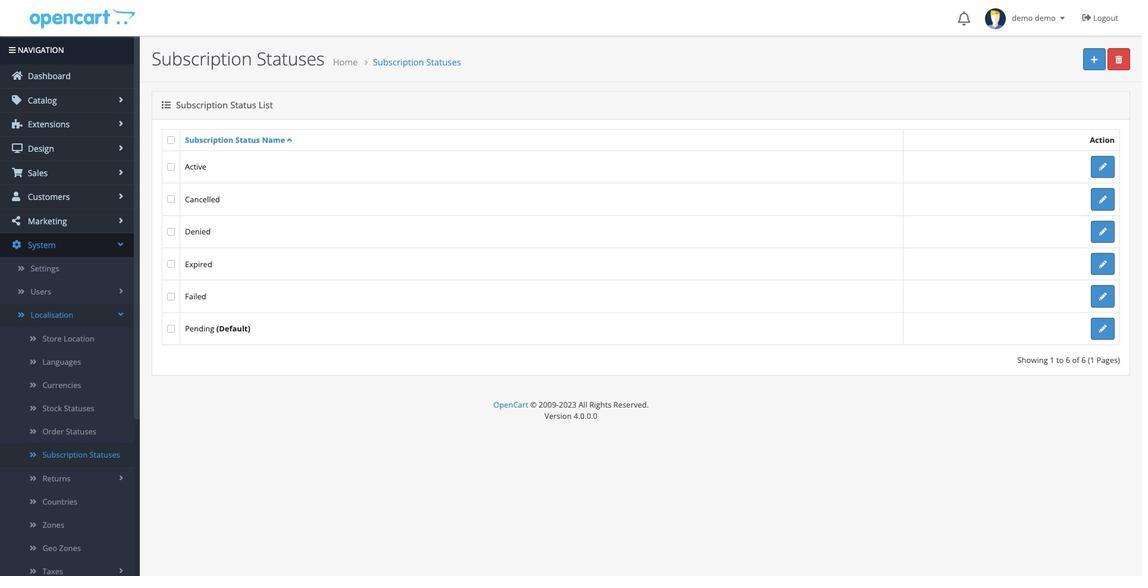 Task type: describe. For each thing, give the bounding box(es) containing it.
status for list
[[230, 99, 256, 111]]

subscription up the active at left
[[185, 134, 234, 145]]

cog image
[[12, 240, 23, 250]]

caret down image
[[1059, 14, 1068, 22]]

marketing
[[26, 215, 67, 227]]

1 horizontal spatial subscription statuses
[[152, 46, 325, 71]]

users link
[[0, 280, 134, 304]]

countries link
[[0, 490, 134, 514]]

bars image
[[9, 46, 16, 54]]

name
[[262, 134, 285, 145]]

2 6 from the left
[[1082, 355, 1087, 366]]

settings link
[[0, 257, 134, 280]]

rights
[[590, 400, 612, 410]]

demo demo image
[[986, 8, 1007, 29]]

store location link
[[0, 327, 134, 350]]

edit image for failed
[[1100, 293, 1108, 301]]

4.0.0.0
[[574, 410, 598, 421]]

currencies link
[[0, 374, 134, 397]]

edit image for expired
[[1100, 260, 1108, 268]]

list image
[[162, 101, 171, 110]]

active
[[185, 162, 207, 172]]

opencart image
[[28, 7, 135, 29]]

desktop image
[[12, 143, 23, 153]]

design link
[[0, 137, 134, 160]]

bell image
[[958, 11, 971, 26]]

logout link
[[1074, 0, 1131, 36]]

1 demo from the left
[[1013, 13, 1034, 23]]

languages
[[42, 356, 81, 367]]

store
[[42, 333, 62, 344]]

opencart
[[494, 400, 529, 410]]

localisation
[[31, 310, 73, 320]]

zones inside zones link
[[42, 520, 64, 530]]

subscription statuses for left subscription statuses link
[[42, 450, 120, 460]]

subscription status name
[[185, 134, 285, 145]]

tag image
[[12, 95, 23, 105]]

share alt image
[[12, 216, 23, 225]]

customers link
[[0, 185, 134, 209]]

order statuses
[[42, 426, 96, 437]]

pending (default)
[[185, 323, 251, 334]]

order statuses link
[[0, 420, 134, 444]]

navigation
[[16, 45, 64, 55]]

2009-
[[539, 400, 559, 410]]

edit image for denied
[[1100, 228, 1108, 236]]

©
[[531, 400, 537, 410]]

demo demo
[[1007, 13, 1059, 23]]

design
[[26, 143, 54, 154]]

(default)
[[217, 323, 251, 334]]

extensions link
[[0, 113, 134, 136]]

demo demo link
[[980, 0, 1074, 36]]

showing 1 to 6 of 6 (1 pages)
[[1018, 355, 1121, 366]]

(1
[[1089, 355, 1095, 366]]

add new image
[[1092, 56, 1098, 63]]

order
[[42, 426, 64, 437]]

showing
[[1018, 355, 1049, 366]]

edit image for active
[[1100, 163, 1108, 171]]

delete image
[[1116, 56, 1123, 63]]

status for name
[[236, 134, 260, 145]]

puzzle piece image
[[12, 119, 23, 129]]



Task type: vqa. For each thing, say whether or not it's contained in the screenshot.
RETURNS
yes



Task type: locate. For each thing, give the bounding box(es) containing it.
catalog
[[26, 95, 57, 106]]

returns
[[42, 473, 71, 484]]

6
[[1067, 355, 1071, 366], [1082, 355, 1087, 366]]

0 horizontal spatial subscription statuses
[[42, 450, 120, 460]]

expired
[[185, 259, 212, 269]]

system
[[26, 240, 56, 251]]

languages link
[[0, 350, 134, 374]]

0 horizontal spatial subscription statuses link
[[0, 444, 134, 467]]

zones link
[[0, 514, 134, 537]]

1 vertical spatial zones
[[59, 543, 81, 554]]

None checkbox
[[167, 136, 175, 144], [167, 163, 175, 171], [167, 195, 175, 203], [167, 260, 175, 268], [167, 293, 175, 300], [167, 136, 175, 144], [167, 163, 175, 171], [167, 195, 175, 203], [167, 260, 175, 268], [167, 293, 175, 300]]

edit image
[[1100, 163, 1108, 171], [1100, 196, 1108, 203], [1100, 228, 1108, 236], [1100, 260, 1108, 268], [1100, 293, 1108, 301], [1100, 325, 1108, 333]]

0 horizontal spatial 6
[[1067, 355, 1071, 366]]

2023
[[559, 400, 577, 410]]

subscription up subscription status list
[[152, 46, 252, 71]]

catalog link
[[0, 89, 134, 112]]

failed
[[185, 291, 206, 302]]

dashboard
[[26, 70, 71, 82]]

opencart © 2009-2023 all rights reserved. version 4.0.0.0
[[494, 400, 649, 421]]

denied
[[185, 226, 211, 237]]

shopping cart image
[[12, 168, 23, 177]]

reserved.
[[614, 400, 649, 410]]

1 edit image from the top
[[1100, 163, 1108, 171]]

status left list
[[230, 99, 256, 111]]

localisation link
[[0, 304, 134, 327]]

0 vertical spatial zones
[[42, 520, 64, 530]]

subscription right "list" icon
[[176, 99, 228, 111]]

zones inside geo zones "link"
[[59, 543, 81, 554]]

version
[[545, 410, 572, 421]]

pages)
[[1097, 355, 1121, 366]]

list
[[259, 99, 273, 111]]

1 horizontal spatial 6
[[1082, 355, 1087, 366]]

6 left of
[[1067, 355, 1071, 366]]

sign out alt image
[[1083, 13, 1092, 22]]

user image
[[12, 192, 23, 201]]

statuses inside stock statuses link
[[64, 403, 94, 414]]

action
[[1091, 135, 1116, 145]]

0 vertical spatial status
[[230, 99, 256, 111]]

stock statuses
[[42, 403, 94, 414]]

users
[[31, 286, 51, 297]]

subscription down 'order statuses' link in the bottom of the page
[[42, 450, 88, 460]]

1 vertical spatial status
[[236, 134, 260, 145]]

stock statuses link
[[0, 397, 134, 420]]

subscription statuses
[[152, 46, 325, 71], [373, 56, 461, 68], [42, 450, 120, 460]]

2 horizontal spatial subscription statuses
[[373, 56, 461, 68]]

subscription status name link
[[185, 134, 292, 145]]

pending
[[185, 323, 215, 334]]

geo zones link
[[0, 537, 134, 560]]

currencies
[[42, 380, 81, 390]]

to
[[1057, 355, 1065, 366]]

zones up the geo
[[42, 520, 64, 530]]

6 edit image from the top
[[1100, 325, 1108, 333]]

subscription right home at the top left of page
[[373, 56, 424, 68]]

of
[[1073, 355, 1080, 366]]

statuses inside 'order statuses' link
[[66, 426, 96, 437]]

subscription statuses for subscription statuses link to the right
[[373, 56, 461, 68]]

home image
[[12, 71, 23, 80]]

logout
[[1094, 13, 1119, 23]]

home link
[[333, 56, 358, 68]]

opencart link
[[494, 400, 529, 410]]

marketing link
[[0, 209, 134, 233]]

status left name
[[236, 134, 260, 145]]

home
[[333, 56, 358, 68]]

status
[[230, 99, 256, 111], [236, 134, 260, 145]]

geo
[[42, 543, 57, 554]]

cancelled
[[185, 194, 220, 205]]

zones right the geo
[[59, 543, 81, 554]]

dashboard link
[[0, 64, 134, 88]]

subscription
[[152, 46, 252, 71], [373, 56, 424, 68], [176, 99, 228, 111], [185, 134, 234, 145], [42, 450, 88, 460]]

1
[[1051, 355, 1055, 366]]

stock
[[42, 403, 62, 414]]

subscription statuses link
[[373, 56, 461, 68], [0, 444, 134, 467]]

1 6 from the left
[[1067, 355, 1071, 366]]

countries
[[42, 496, 77, 507]]

edit image for cancelled
[[1100, 196, 1108, 203]]

settings
[[31, 263, 59, 274]]

demo left caret down image
[[1036, 13, 1057, 23]]

subscription status list
[[174, 99, 273, 111]]

4 edit image from the top
[[1100, 260, 1108, 268]]

3 edit image from the top
[[1100, 228, 1108, 236]]

None checkbox
[[167, 228, 175, 236], [167, 325, 175, 333], [167, 228, 175, 236], [167, 325, 175, 333]]

system link
[[0, 234, 134, 257]]

extensions
[[26, 119, 70, 130]]

2 edit image from the top
[[1100, 196, 1108, 203]]

store location
[[42, 333, 94, 344]]

5 edit image from the top
[[1100, 293, 1108, 301]]

demo
[[1013, 13, 1034, 23], [1036, 13, 1057, 23]]

geo zones
[[42, 543, 81, 554]]

statuses
[[257, 46, 325, 71], [427, 56, 461, 68], [64, 403, 94, 414], [66, 426, 96, 437], [90, 450, 120, 460]]

0 horizontal spatial demo
[[1013, 13, 1034, 23]]

1 horizontal spatial subscription statuses link
[[373, 56, 461, 68]]

2 demo from the left
[[1036, 13, 1057, 23]]

customers
[[26, 191, 70, 202]]

demo right the demo demo 'image'
[[1013, 13, 1034, 23]]

all
[[579, 400, 588, 410]]

1 vertical spatial subscription statuses link
[[0, 444, 134, 467]]

0 vertical spatial subscription statuses link
[[373, 56, 461, 68]]

sales link
[[0, 161, 134, 185]]

1 horizontal spatial demo
[[1036, 13, 1057, 23]]

6 left (1
[[1082, 355, 1087, 366]]

sales
[[26, 167, 48, 178]]

location
[[64, 333, 94, 344]]

zones
[[42, 520, 64, 530], [59, 543, 81, 554]]

returns link
[[0, 467, 134, 490]]



